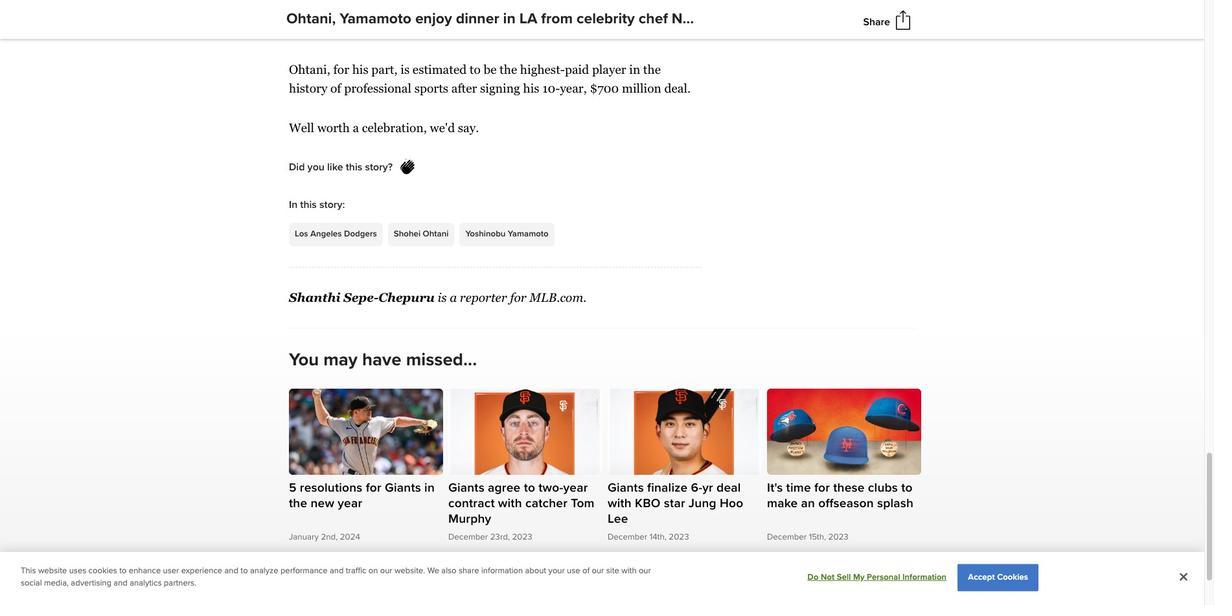 Task type: vqa. For each thing, say whether or not it's contained in the screenshot.
Team to the bottom
no



Task type: describe. For each thing, give the bounding box(es) containing it.
jung
[[689, 496, 717, 512]]

gift
[[494, 23, 512, 37]]

about
[[525, 566, 547, 576]]

yamamoto for ohtani,
[[340, 10, 412, 28]]

ohtani, yamamoto enjoy dinner in la from celebrity chef nobu matsuhisa
[[287, 10, 782, 28]]

5 resolutions for giants in the new year
[[289, 481, 435, 512]]

performance
[[281, 566, 328, 576]]

yamamoto for yoshinobu
[[508, 229, 549, 239]]

2024
[[340, 532, 360, 543]]

in left la
[[503, 10, 516, 28]]

resolutions
[[300, 481, 363, 496]]

2 horizontal spatial the
[[644, 62, 661, 77]]

los angeles dodgers
[[295, 229, 377, 239]]

your
[[549, 566, 565, 576]]

ohtani, for ohtani, yamamoto enjoy dinner in la from celebrity chef nobu matsuhisa
[[287, 10, 336, 28]]

cookies
[[89, 566, 117, 576]]

0 vertical spatial this
[[346, 161, 363, 174]]

2 horizontal spatial and
[[330, 566, 344, 576]]

with inside giants agree to two-year contract with catcher tom murphy december 23rd, 2023
[[498, 496, 522, 512]]

amazing
[[445, 23, 491, 37]]

in right the gift on the left top of the page
[[515, 23, 526, 37]]

estimated
[[413, 62, 467, 77]]

worth
[[317, 121, 350, 135]]

yoshinobu
[[466, 229, 506, 239]]

splash
[[878, 496, 914, 512]]

1 our from the left
[[380, 566, 393, 576]]

reporter
[[460, 290, 507, 305]]

nobu
[[672, 10, 709, 28]]

media,
[[44, 579, 69, 589]]

sports
[[415, 81, 449, 95]]

we'd
[[430, 121, 455, 135]]

17
[[625, 23, 637, 37]]

to inside the 'it's time for these clubs to make an offseason splash'
[[902, 481, 913, 496]]

deal
[[717, 481, 741, 496]]

1 horizontal spatial the
[[500, 62, 517, 77]]

not
[[821, 572, 835, 583]]

part,
[[372, 62, 398, 77]]

these
[[834, 481, 865, 496]]

personal
[[867, 572, 901, 583]]

giants agree to two-year contract with catcher tom murphy december 23rd, 2023
[[449, 481, 595, 543]]

1 vertical spatial his
[[523, 81, 540, 95]]

for inside 5 resolutions for giants in the new year
[[366, 481, 382, 496]]

3 our from the left
[[639, 566, 651, 576]]

hoo
[[720, 496, 744, 512]]

giants finalize 6-yr deal with kbo star jung hoo lee element
[[608, 389, 762, 543]]

december inside giants agree to two-year contract with catcher tom murphy december 23rd, 2023
[[449, 532, 488, 543]]

0 horizontal spatial and
[[114, 579, 128, 589]]

2nd,
[[321, 532, 338, 543]]

advertising
[[71, 579, 111, 589]]

say.
[[458, 121, 479, 135]]

did you like this story?
[[289, 161, 393, 174]]

0 vertical spatial a
[[353, 121, 359, 135]]

analyze
[[250, 566, 278, 576]]

did
[[289, 161, 305, 174]]

0 vertical spatial his
[[352, 62, 369, 77]]

share
[[459, 566, 479, 576]]

do not sell my personal information button
[[808, 565, 947, 591]]

murphy
[[449, 512, 492, 527]]

signing
[[480, 81, 520, 95]]

accept cookies
[[969, 572, 1029, 583]]

sell
[[837, 572, 851, 583]]

5 resolutions for giants in the new year element
[[289, 389, 443, 543]]

contract
[[449, 496, 495, 512]]

january
[[289, 532, 319, 543]]

gives
[[356, 23, 384, 37]]

shanthi
[[289, 290, 341, 305]]

2023 inside giants agree to two-year contract with catcher tom murphy december 23rd, 2023
[[512, 532, 533, 543]]

clubs
[[869, 481, 898, 496]]

0 vertical spatial ohtani
[[315, 23, 353, 37]]

shohei
[[394, 229, 421, 239]]

enhance
[[129, 566, 161, 576]]

for inside ohtani, for his part, is estimated to be the highest-paid player in the history of professional sports after signing his 10-year, $700 million deal.
[[334, 62, 349, 77]]

professional
[[344, 81, 412, 95]]

deal.
[[665, 81, 691, 95]]

mlb.com.
[[530, 290, 587, 305]]

giants inside 5 resolutions for giants in the new year
[[385, 481, 421, 496]]

shohei ohtani
[[394, 229, 449, 239]]

january 2nd, 2024
[[289, 532, 360, 543]]

giants for contract
[[449, 481, 485, 496]]

history
[[289, 81, 328, 95]]

uses
[[69, 566, 86, 576]]

no.
[[603, 23, 622, 37]]

website
[[38, 566, 67, 576]]

catcher
[[526, 496, 568, 512]]

agree
[[488, 481, 521, 496]]

celebrity
[[577, 10, 635, 28]]

accept
[[969, 572, 995, 583]]

dinner
[[456, 10, 500, 28]]

is inside ohtani, for his part, is estimated to be the highest-paid player in the history of professional sports after signing his 10-year, $700 million deal.
[[401, 62, 410, 77]]

in inside ohtani, for his part, is estimated to be the highest-paid player in the history of professional sports after signing his 10-year, $700 million deal.
[[630, 62, 641, 77]]

los angeles dodgers link
[[289, 223, 383, 246]]

chef
[[639, 10, 668, 28]]

dodgers
[[344, 229, 377, 239]]

ohtani gives teammate amazing gift in exchange for no. 17
[[315, 23, 637, 37]]

use
[[567, 566, 581, 576]]

cookies
[[998, 572, 1029, 583]]

chepuru
[[379, 290, 435, 305]]

site
[[607, 566, 620, 576]]

ohtani, for his part, is estimated to be the highest-paid player in the history of professional sports after signing his 10-year, $700 million deal.
[[289, 62, 691, 95]]

1 vertical spatial a
[[450, 290, 457, 305]]

1 vertical spatial this
[[300, 198, 317, 211]]

exchange
[[529, 23, 581, 37]]

los
[[295, 229, 308, 239]]

it's time for these clubs to make an offseason splash element
[[767, 389, 922, 543]]

it's
[[767, 481, 783, 496]]

share
[[864, 15, 891, 28]]

may
[[324, 349, 358, 370]]



Task type: locate. For each thing, give the bounding box(es) containing it.
my
[[854, 572, 865, 583]]

1 horizontal spatial a
[[450, 290, 457, 305]]

do
[[808, 572, 819, 583]]

user
[[163, 566, 179, 576]]

in up million
[[630, 62, 641, 77]]

our right site
[[639, 566, 651, 576]]

0 horizontal spatial ohtani
[[315, 23, 353, 37]]

star
[[664, 496, 686, 512]]

year inside 5 resolutions for giants in the new year
[[338, 496, 363, 512]]

for right time
[[815, 481, 830, 496]]

a left reporter
[[450, 290, 457, 305]]

paid
[[565, 62, 589, 77]]

to
[[470, 62, 481, 77], [524, 481, 536, 496], [902, 481, 913, 496], [119, 566, 127, 576], [241, 566, 248, 576]]

1 horizontal spatial his
[[523, 81, 540, 95]]

1 horizontal spatial ohtani
[[423, 229, 449, 239]]

for right reporter
[[510, 290, 527, 305]]

ohtani inside shohei ohtani link
[[423, 229, 449, 239]]

you
[[289, 349, 319, 370]]

3 giants from the left
[[608, 481, 644, 496]]

ohtani, for ohtani, for his part, is estimated to be the highest-paid player in the history of professional sports after signing his 10-year, $700 million deal.
[[289, 62, 331, 77]]

0 horizontal spatial our
[[380, 566, 393, 576]]

missed...
[[406, 349, 477, 370]]

0 vertical spatial ohtani,
[[287, 10, 336, 28]]

story:
[[320, 198, 345, 211]]

1 horizontal spatial and
[[225, 566, 239, 576]]

social
[[21, 579, 42, 589]]

0 horizontal spatial year
[[338, 496, 363, 512]]

story?
[[365, 161, 393, 174]]

1 horizontal spatial is
[[438, 290, 447, 305]]

december left 15th,
[[767, 532, 807, 543]]

1 horizontal spatial this
[[346, 161, 363, 174]]

ohtani, inside ohtani, for his part, is estimated to be the highest-paid player in the history of professional sports after signing his 10-year, $700 million deal.
[[289, 62, 331, 77]]

for right the resolutions
[[366, 481, 382, 496]]

0 horizontal spatial yamamoto
[[340, 10, 412, 28]]

we
[[428, 566, 439, 576]]

for up professional
[[334, 62, 349, 77]]

this right like
[[346, 161, 363, 174]]

and left traffic
[[330, 566, 344, 576]]

highest-
[[520, 62, 565, 77]]

0 horizontal spatial giants
[[385, 481, 421, 496]]

giants for with
[[608, 481, 644, 496]]

it's time for these clubs to make an offseason splash
[[767, 481, 914, 512]]

2 horizontal spatial december
[[767, 532, 807, 543]]

december down lee
[[608, 532, 648, 543]]

6-
[[691, 481, 703, 496]]

after
[[452, 81, 477, 95]]

giants agree to two-year contract with catcher tom murphy element
[[449, 389, 603, 543]]

ohtani right shohei
[[423, 229, 449, 239]]

well
[[289, 121, 314, 135]]

1 vertical spatial ohtani,
[[289, 62, 331, 77]]

ohtani, left gives
[[287, 10, 336, 28]]

2 horizontal spatial 2023
[[829, 532, 849, 543]]

ohtani, up history
[[289, 62, 331, 77]]

and right experience
[[225, 566, 239, 576]]

2023 inside the giants finalize 6-yr deal with kbo star jung hoo lee december 14th, 2023
[[669, 532, 689, 543]]

the left the new
[[289, 496, 307, 512]]

1 vertical spatial ohtani
[[423, 229, 449, 239]]

the inside 5 resolutions for giants in the new year
[[289, 496, 307, 512]]

december inside it's time for these clubs to make an offseason splash element
[[767, 532, 807, 543]]

his left 10-
[[523, 81, 540, 95]]

0 vertical spatial yamamoto
[[340, 10, 412, 28]]

shohei ohtani link
[[388, 223, 455, 246]]

finalize
[[648, 481, 688, 496]]

this right in
[[300, 198, 317, 211]]

giants finalize 6-yr deal with kbo star jung hoo lee december 14th, 2023
[[608, 481, 744, 543]]

this
[[21, 566, 36, 576]]

our right on
[[380, 566, 393, 576]]

is right part,
[[401, 62, 410, 77]]

2023 inside it's time for these clubs to make an offseason splash element
[[829, 532, 849, 543]]

on
[[369, 566, 378, 576]]

with left kbo at the right bottom of the page
[[608, 496, 632, 512]]

for inside the 'it's time for these clubs to make an offseason splash'
[[815, 481, 830, 496]]

in
[[289, 198, 298, 211]]

to inside giants agree to two-year contract with catcher tom murphy december 23rd, 2023
[[524, 481, 536, 496]]

with inside this website uses cookies to enhance user experience and to analyze performance and traffic on our website. we also share information about your use of our site with our social media, advertising and analytics partners.
[[622, 566, 637, 576]]

1 vertical spatial yamamoto
[[508, 229, 549, 239]]

information
[[482, 566, 523, 576]]

0 horizontal spatial 2023
[[512, 532, 533, 543]]

0 horizontal spatial of
[[331, 81, 341, 95]]

our left site
[[592, 566, 604, 576]]

the right the be
[[500, 62, 517, 77]]

3 2023 from the left
[[829, 532, 849, 543]]

1 giants from the left
[[385, 481, 421, 496]]

time
[[787, 481, 811, 496]]

giants inside giants agree to two-year contract with catcher tom murphy december 23rd, 2023
[[449, 481, 485, 496]]

of inside this website uses cookies to enhance user experience and to analyze performance and traffic on our website. we also share information about your use of our site with our social media, advertising and analytics partners.
[[583, 566, 590, 576]]

1 horizontal spatial our
[[592, 566, 604, 576]]

1 horizontal spatial yamamoto
[[508, 229, 549, 239]]

angeles
[[310, 229, 342, 239]]

la
[[520, 10, 538, 28]]

$700
[[590, 81, 619, 95]]

accept cookies button
[[958, 564, 1039, 591]]

2023 right 15th,
[[829, 532, 849, 543]]

0 vertical spatial of
[[331, 81, 341, 95]]

to right clubs
[[902, 481, 913, 496]]

tom
[[571, 496, 595, 512]]

1 vertical spatial is
[[438, 290, 447, 305]]

offseason
[[819, 496, 874, 512]]

the
[[500, 62, 517, 77], [644, 62, 661, 77], [289, 496, 307, 512]]

1 horizontal spatial december
[[608, 532, 648, 543]]

1 december from the left
[[449, 532, 488, 543]]

matsuhisa
[[713, 10, 782, 28]]

well worth a celebration, we'd say.
[[289, 121, 479, 135]]

like
[[327, 161, 343, 174]]

yr
[[703, 481, 714, 496]]

0 horizontal spatial december
[[449, 532, 488, 543]]

ohtani left gives
[[315, 23, 353, 37]]

our
[[380, 566, 393, 576], [592, 566, 604, 576], [639, 566, 651, 576]]

december down 'murphy'
[[449, 532, 488, 543]]

14th,
[[650, 532, 667, 543]]

giants inside the giants finalize 6-yr deal with kbo star jung hoo lee december 14th, 2023
[[608, 481, 644, 496]]

0 horizontal spatial is
[[401, 62, 410, 77]]

year inside giants agree to two-year contract with catcher tom murphy december 23rd, 2023
[[564, 481, 588, 496]]

a right worth at top left
[[353, 121, 359, 135]]

in this story:
[[289, 198, 345, 211]]

1 horizontal spatial 2023
[[669, 532, 689, 543]]

for left no.
[[584, 23, 600, 37]]

in inside 5 resolutions for giants in the new year
[[425, 481, 435, 496]]

yoshinobu yamamoto
[[466, 229, 549, 239]]

2 horizontal spatial our
[[639, 566, 651, 576]]

player
[[592, 62, 627, 77]]

year,
[[560, 81, 587, 95]]

privacy alert dialog
[[0, 552, 1205, 605]]

yamamoto right yoshinobu
[[508, 229, 549, 239]]

and down cookies
[[114, 579, 128, 589]]

with up 23rd,
[[498, 496, 522, 512]]

make
[[767, 496, 798, 512]]

of right use
[[583, 566, 590, 576]]

to inside ohtani, for his part, is estimated to be the highest-paid player in the history of professional sports after signing his 10-year, $700 million deal.
[[470, 62, 481, 77]]

to left the be
[[470, 62, 481, 77]]

1 horizontal spatial giants
[[449, 481, 485, 496]]

his left part,
[[352, 62, 369, 77]]

this
[[346, 161, 363, 174], [300, 198, 317, 211]]

1 vertical spatial of
[[583, 566, 590, 576]]

december inside the giants finalize 6-yr deal with kbo star jung hoo lee december 14th, 2023
[[608, 532, 648, 543]]

also
[[442, 566, 457, 576]]

0 horizontal spatial this
[[300, 198, 317, 211]]

0 horizontal spatial his
[[352, 62, 369, 77]]

to right cookies
[[119, 566, 127, 576]]

giants
[[385, 481, 421, 496], [449, 481, 485, 496], [608, 481, 644, 496]]

is right chepuru
[[438, 290, 447, 305]]

his
[[352, 62, 369, 77], [523, 81, 540, 95]]

shanthi sepe-chepuru is a reporter for mlb.com.
[[289, 290, 587, 305]]

analytics
[[130, 579, 162, 589]]

with right site
[[622, 566, 637, 576]]

celebration,
[[362, 121, 427, 135]]

0 horizontal spatial the
[[289, 496, 307, 512]]

the up million
[[644, 62, 661, 77]]

information
[[903, 572, 947, 583]]

to left two-
[[524, 481, 536, 496]]

ohtani,
[[287, 10, 336, 28], [289, 62, 331, 77]]

to left analyze
[[241, 566, 248, 576]]

0 horizontal spatial a
[[353, 121, 359, 135]]

0 vertical spatial is
[[401, 62, 410, 77]]

a
[[353, 121, 359, 135], [450, 290, 457, 305]]

of
[[331, 81, 341, 95], [583, 566, 590, 576]]

kbo
[[635, 496, 661, 512]]

2023 right 14th, on the right bottom
[[669, 532, 689, 543]]

2 2023 from the left
[[669, 532, 689, 543]]

1 horizontal spatial of
[[583, 566, 590, 576]]

in left contract
[[425, 481, 435, 496]]

1 horizontal spatial year
[[564, 481, 588, 496]]

2023 right 23rd,
[[512, 532, 533, 543]]

2 december from the left
[[608, 532, 648, 543]]

3 december from the left
[[767, 532, 807, 543]]

2 horizontal spatial giants
[[608, 481, 644, 496]]

1 2023 from the left
[[512, 532, 533, 543]]

this website uses cookies to enhance user experience and to analyze performance and traffic on our website. we also share information about your use of our site with our social media, advertising and analytics partners.
[[21, 566, 651, 589]]

an
[[802, 496, 816, 512]]

of right history
[[331, 81, 341, 95]]

website.
[[395, 566, 425, 576]]

million
[[622, 81, 662, 95]]

2 giants from the left
[[449, 481, 485, 496]]

of inside ohtani, for his part, is estimated to be the highest-paid player in the history of professional sports after signing his 10-year, $700 million deal.
[[331, 81, 341, 95]]

you
[[308, 161, 325, 174]]

do not sell my personal information
[[808, 572, 947, 583]]

with inside the giants finalize 6-yr deal with kbo star jung hoo lee december 14th, 2023
[[608, 496, 632, 512]]

2 our from the left
[[592, 566, 604, 576]]

teammate
[[387, 23, 442, 37]]

yamamoto up part,
[[340, 10, 412, 28]]

you may have missed...
[[289, 349, 477, 370]]



